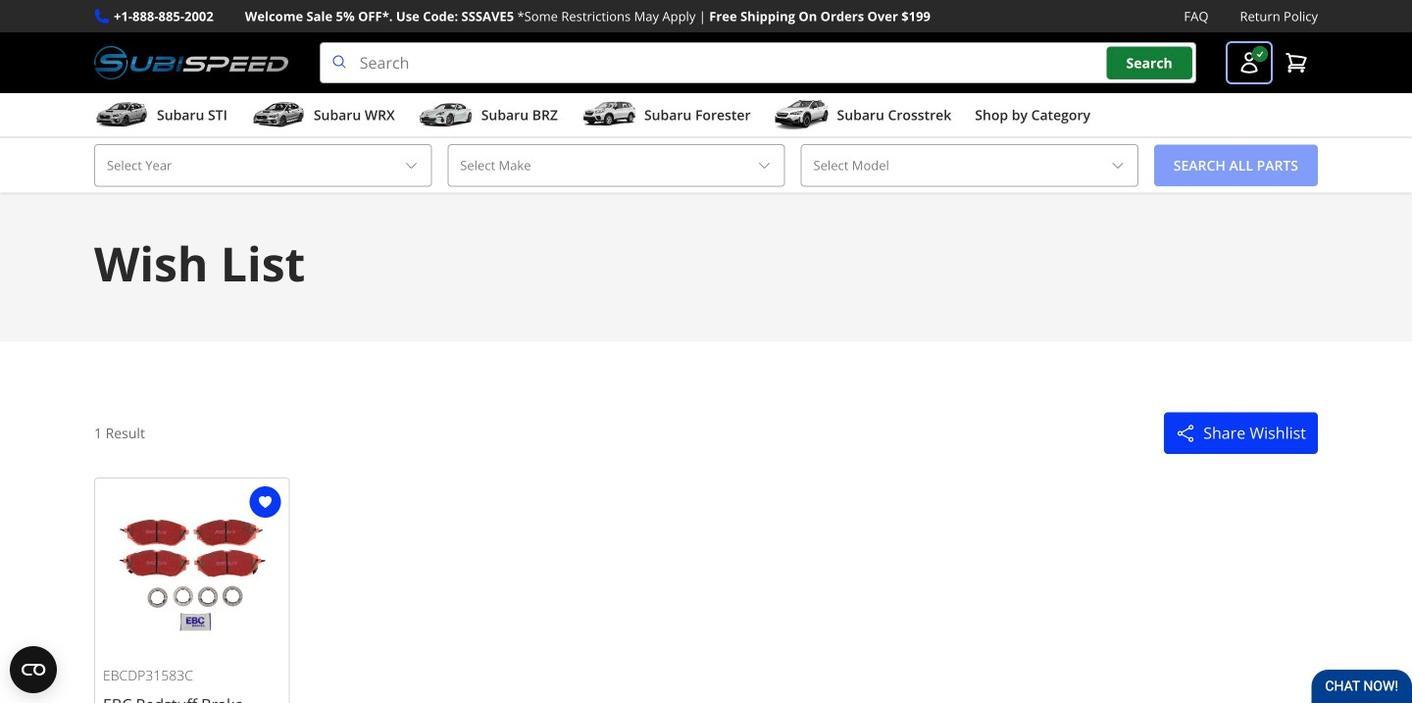 Task type: locate. For each thing, give the bounding box(es) containing it.
a subaru wrx thumbnail image image
[[251, 100, 306, 130]]

account image
[[1238, 51, 1262, 75]]

open widget image
[[10, 647, 57, 694]]

select make image
[[757, 158, 773, 174]]

a subaru crosstrek thumbnail image image
[[775, 100, 830, 130]]

a subaru brz thumbnail image image
[[419, 100, 474, 130]]

default title image
[[103, 487, 281, 665]]

Select Make button
[[448, 144, 785, 187]]

select year image
[[404, 158, 419, 174]]



Task type: describe. For each thing, give the bounding box(es) containing it.
subispeed logo image
[[94, 42, 288, 84]]

Select Year button
[[94, 144, 432, 187]]

a subaru sti thumbnail image image
[[94, 100, 149, 130]]

search input field
[[320, 42, 1197, 84]]

a subaru forester thumbnail image image
[[582, 100, 637, 130]]



Task type: vqa. For each thing, say whether or not it's contained in the screenshot.
COLORS dropdown button
no



